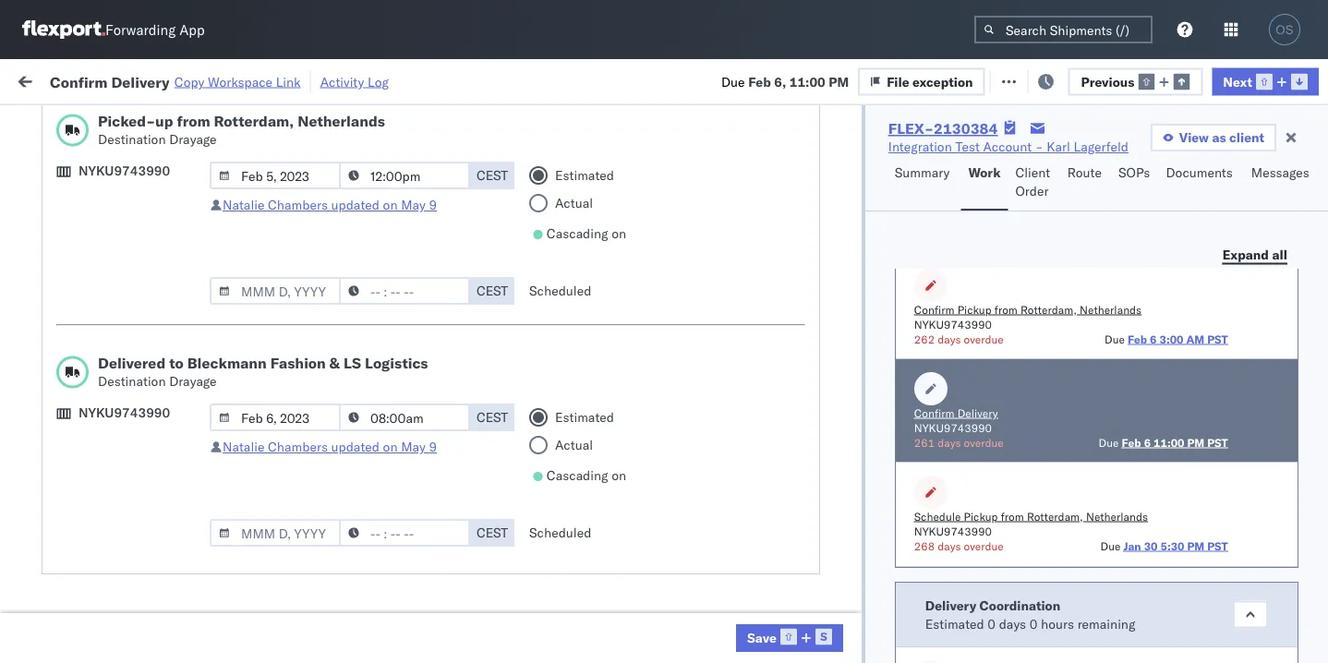 Task type: locate. For each thing, give the bounding box(es) containing it.
picked-up from rotterdam, netherlands destination drayage
[[98, 112, 385, 147]]

client order button
[[1008, 156, 1060, 211]]

flex-1989365
[[820, 318, 916, 334]]

customs inside button
[[88, 308, 140, 324]]

actual for picked-up from rotterdam, netherlands
[[555, 195, 593, 211]]

2 vertical spatial 11:00
[[1154, 435, 1184, 449]]

upload customs clearance documents link down 5:30 am pst, feb 3, 2023
[[42, 226, 262, 263]]

2 schedule delivery appointment link from the top
[[42, 560, 227, 579]]

destination inside picked-up from rotterdam, netherlands destination drayage
[[98, 131, 166, 147]]

no
[[433, 115, 448, 128]]

1 pst from the top
[[1207, 332, 1228, 345]]

0 vertical spatial digital
[[816, 603, 854, 619]]

customs for first upload customs clearance documents link from the top of the page
[[88, 227, 140, 243]]

-- : -- -- text field
[[339, 162, 470, 189], [339, 277, 470, 305]]

1 digital from the top
[[816, 603, 854, 619]]

0 horizontal spatial numbers
[[938, 158, 984, 172]]

11:59 pm pst, feb 16, 2023 up 12:30 pm pst, feb 17, 2023 at left bottom
[[98, 562, 273, 578]]

by:
[[67, 113, 85, 129]]

mawb1234 down jan at the right bottom of page
[[1058, 603, 1130, 619]]

forwarding
[[105, 21, 176, 38]]

route
[[1067, 164, 1102, 181]]

updated
[[331, 197, 380, 213], [331, 439, 380, 455]]

1 cascading on from the top
[[547, 225, 626, 242]]

1 -- : -- -- text field from the top
[[339, 404, 470, 431]]

1 vertical spatial actual
[[555, 437, 593, 453]]

4 mmm d, yyyy text field from the top
[[210, 519, 341, 547]]

angeles, inside confirm pickup from los angeles, ca
[[191, 471, 241, 487]]

0 vertical spatial 11:59 pm pst, feb 16, 2023
[[98, 521, 273, 538]]

11:59 down confirm pickup from los angeles, ca on the bottom
[[98, 521, 134, 538]]

mode
[[366, 151, 394, 165]]

2 horizontal spatial 11:00
[[1154, 435, 1184, 449]]

netherlands up confirm delivery
[[42, 164, 115, 180]]

estimated down inc. on the left of the page
[[555, 409, 614, 425]]

2 upload customs clearance documents from the top
[[42, 308, 202, 343]]

flex-2130384 button
[[791, 232, 920, 258], [791, 232, 920, 258], [791, 273, 920, 299], [791, 273, 920, 299]]

1 upload customs clearance documents from the top
[[42, 227, 202, 261]]

1 vertical spatial destination
[[98, 373, 166, 389]]

confirm inside confirm pickup from los angeles, ca
[[42, 471, 90, 487]]

pickup inside confirm pickup from los angeles, ca
[[93, 471, 133, 487]]

0 vertical spatial schedule delivery appointment button
[[42, 438, 227, 459]]

1 vertical spatial gvcu5265864
[[938, 196, 1029, 212]]

11:00 right the demo123
[[1154, 435, 1184, 449]]

appointment up confirm pickup from los angeles, ca link
[[151, 439, 227, 455]]

days for 261
[[938, 435, 961, 449]]

2 resize handle column header from the left
[[270, 143, 292, 663]]

schedule delivery appointment link up schedule pickup from los angeles international airport
[[42, 560, 227, 579]]

0 vertical spatial mofu0618318
[[938, 358, 1032, 374]]

schedule pickup from los angeles, ca link down upload customs clearance documents button
[[42, 348, 262, 385]]

: left ready
[[132, 115, 136, 128]]

flex-1989365 button
[[791, 314, 920, 339], [791, 314, 920, 339]]

1 1988285 from the top
[[860, 521, 916, 538]]

mmm d, yyyy text field down 'delivered to bleckmann fashion & ls logistics destination drayage'
[[210, 404, 341, 431]]

11:59 down 10:00
[[98, 359, 134, 375]]

1 scheduled from the top
[[529, 283, 591, 299]]

Search Shipments (/) text field
[[974, 16, 1153, 43]]

customs
[[88, 227, 140, 243], [88, 308, 140, 324]]

2 lcl from the top
[[407, 562, 430, 578]]

at
[[366, 72, 378, 88]]

import work
[[155, 72, 233, 88]]

file exception button
[[985, 66, 1112, 94], [985, 66, 1112, 94], [858, 68, 985, 95], [858, 68, 985, 95]]

9 resize handle column header from the left
[[1258, 143, 1280, 663]]

0 vertical spatial cascading on
[[547, 225, 626, 242]]

0 vertical spatial flex-1911408
[[820, 399, 916, 416]]

2 2006134 from the top
[[860, 481, 916, 497]]

2 -- : -- -- text field from the top
[[339, 277, 470, 305]]

3 overdue from the top
[[964, 538, 1004, 552]]

1 vertical spatial schedule delivery appointment link
[[42, 560, 227, 579]]

schedule pickup from los angeles, ca link down confirm pickup from los angeles, ca button
[[42, 510, 262, 547]]

drayage inside 'delivered to bleckmann fashion & ls logistics destination drayage'
[[169, 373, 217, 389]]

1 chambers from the top
[[268, 197, 328, 213]]

work
[[53, 67, 101, 92]]

documents up delivered
[[42, 326, 109, 343]]

natalie for fashion
[[223, 439, 265, 455]]

client inside button
[[486, 151, 516, 165]]

1911408
[[860, 399, 916, 416], [860, 440, 916, 456]]

overdue down schedule pickup from rotterdam, netherlands nyku9743990
[[964, 538, 1004, 552]]

11:59 pm pst, feb 14, 2023 up confirm pickup from los angeles, ca link
[[98, 440, 273, 456]]

1 clearance from the top
[[143, 227, 202, 243]]

3 pst from the top
[[1207, 538, 1228, 552]]

6 for 11:00
[[1144, 435, 1151, 449]]

natalie down 'delivered to bleckmann fashion & ls logistics destination drayage'
[[223, 439, 265, 455]]

cascading
[[547, 225, 608, 242], [547, 467, 608, 483]]

1 vertical spatial 16,
[[218, 562, 238, 578]]

11:00
[[789, 73, 825, 89], [98, 156, 134, 172], [1154, 435, 1184, 449]]

ls
[[344, 354, 361, 372]]

1 vertical spatial 2006134
[[860, 481, 916, 497]]

0 vertical spatial 16,
[[218, 521, 238, 538]]

8 ocean from the top
[[366, 562, 404, 578]]

1 natalie chambers updated on may 9 button from the top
[[223, 197, 437, 213]]

2130384 down summary button
[[860, 237, 916, 253]]

1 natalie from the top
[[223, 197, 265, 213]]

pst for feb 6 11:00 pm pst
[[1207, 435, 1228, 449]]

0 vertical spatial drayage
[[169, 131, 217, 147]]

schedule pickup from rotterdam, netherlands button
[[914, 508, 1148, 523]]

2 air from the top
[[366, 603, 382, 619]]

log
[[368, 73, 389, 90]]

actions
[[1273, 151, 1311, 165]]

rotterdam, up 05707175362
[[1020, 302, 1077, 316]]

0 vertical spatial otter products - test account
[[486, 521, 663, 538]]

0 vertical spatial 6
[[1150, 332, 1157, 345]]

2006134
[[860, 359, 916, 375], [860, 481, 916, 497]]

due
[[721, 73, 745, 89], [1105, 332, 1125, 345], [1099, 435, 1119, 449], [1100, 538, 1121, 552]]

am for 3:00
[[129, 278, 150, 294]]

delivery down 268 days overdue on the bottom
[[925, 597, 976, 613]]

schedule pickup from los angeles international airport link
[[42, 592, 262, 628]]

flex-2006134 down '261'
[[820, 481, 916, 497]]

confirm pickup from rotterdam, netherlands link down ready
[[42, 145, 262, 181]]

flex-1988285 down '268' on the right bottom of the page
[[820, 562, 916, 578]]

1 vertical spatial schedule delivery appointment button
[[42, 560, 227, 580]]

0 vertical spatial lcl
[[407, 521, 430, 538]]

1 vertical spatial documents
[[42, 245, 109, 261]]

1 vertical spatial am
[[129, 278, 150, 294]]

0 vertical spatial air
[[366, 318, 382, 334]]

netherlands inside schedule pickup from rotterdam, netherlands nyku9743990
[[1086, 509, 1148, 523]]

0 vertical spatial 6,
[[774, 73, 786, 89]]

integration test account - western digital down llc
[[606, 643, 854, 659]]

2 ping from the left
[[606, 481, 637, 497]]

2006134 down '261'
[[860, 481, 916, 497]]

natalie chambers updated on may 9 button
[[223, 197, 437, 213], [223, 439, 437, 455]]

0 vertical spatial western
[[764, 603, 813, 619]]

client left name
[[486, 151, 516, 165]]

2130387 down flex-2130384 link
[[860, 156, 916, 172]]

2 clearance from the top
[[143, 308, 202, 324]]

3 cest from the top
[[476, 409, 508, 425]]

schedule pickup from los angeles, ca button down confirm pickup from los angeles, ca button
[[42, 510, 262, 549]]

exception down search shipments (/) text field
[[1039, 72, 1100, 88]]

1 vertical spatial appointment
[[151, 561, 227, 577]]

3 ocean from the top
[[366, 278, 404, 294]]

client for client order
[[1015, 164, 1050, 181]]

in
[[275, 115, 285, 128]]

17,
[[218, 603, 238, 619]]

1 11:59 pm pst, feb 16, 2023 from the top
[[98, 521, 273, 538]]

flex id
[[791, 151, 825, 165]]

destination down delivered
[[98, 373, 166, 389]]

3 ca from the top
[[42, 489, 60, 505]]

0 vertical spatial 9
[[429, 197, 437, 213]]

-- : -- -- text field for 3rd "mmm d, yyyy" text field from the top
[[339, 404, 470, 431]]

los inside confirm pickup from los angeles, ca
[[167, 471, 187, 487]]

exception up flex-2130384 link
[[913, 73, 973, 89]]

1 vertical spatial customs
[[88, 308, 140, 324]]

filtered by:
[[18, 113, 85, 129]]

chambers
[[268, 197, 328, 213], [268, 439, 328, 455]]

0 vertical spatial pst
[[1207, 332, 1228, 345]]

hours
[[1041, 615, 1074, 631]]

chambers down snooze
[[268, 197, 328, 213]]

1 vertical spatial natalie chambers updated on may 9
[[223, 439, 437, 455]]

days for 268
[[938, 538, 961, 552]]

resize handle column header
[[264, 143, 286, 663], [270, 143, 292, 663], [334, 143, 356, 663], [454, 143, 477, 663], [574, 143, 597, 663], [759, 143, 781, 663], [907, 143, 929, 663], [1027, 143, 1049, 663], [1258, 143, 1280, 663], [1295, 143, 1317, 663]]

resize handle column header for client name button
[[574, 143, 597, 663]]

1 vertical spatial chambers
[[268, 439, 328, 455]]

may for delivered to bleckmann fashion & ls logistics
[[401, 439, 426, 455]]

clearance down 5:30 am pst, feb 3, 2023
[[143, 227, 202, 243]]

next
[[1223, 73, 1252, 89]]

2 vertical spatial documents
[[42, 326, 109, 343]]

0 vertical spatial am
[[129, 196, 150, 212]]

1 vertical spatial lcl
[[407, 562, 430, 578]]

coordination
[[980, 597, 1060, 613]]

16,
[[218, 521, 238, 538], [218, 562, 238, 578]]

schedule pickup from los angeles international airport
[[42, 592, 245, 627]]

1 0 from the left
[[988, 615, 996, 631]]

numbers inside container numbers
[[938, 158, 984, 172]]

1 vertical spatial integration test account - western digital
[[606, 643, 854, 659]]

1 updated from the top
[[331, 197, 380, 213]]

days right '268' on the right bottom of the page
[[938, 538, 961, 552]]

deadline button
[[89, 147, 273, 165]]

schedule pickup from los angeles, ca down upload customs clearance documents button
[[42, 349, 249, 383]]

1 horizontal spatial client
[[1015, 164, 1050, 181]]

flex-
[[888, 119, 934, 138], [820, 156, 860, 172], [820, 196, 860, 212], [820, 237, 860, 253], [820, 278, 860, 294], [820, 318, 860, 334], [820, 359, 860, 375], [820, 399, 860, 416], [820, 440, 860, 456], [820, 481, 860, 497], [820, 521, 860, 538], [820, 562, 860, 578], [820, 603, 860, 619], [820, 643, 860, 659]]

0 vertical spatial natalie chambers updated on may 9 button
[[223, 197, 437, 213]]

2 overdue from the top
[[964, 435, 1004, 449]]

7 ocean from the top
[[366, 521, 404, 538]]

resize handle column header for flex id button
[[907, 143, 929, 663]]

order
[[1015, 183, 1049, 199]]

2 integration test account - western digital from the top
[[606, 643, 854, 659]]

11:59 up confirm pickup from los angeles, ca on the bottom
[[98, 440, 134, 456]]

2130384 up container
[[934, 119, 998, 138]]

natalie for rotterdam,
[[223, 197, 265, 213]]

demo123
[[1058, 440, 1121, 456]]

0 vertical spatial gvcu5265864
[[938, 155, 1029, 171]]

: for snoozed
[[425, 115, 428, 128]]

0 vertical spatial flex-2001714
[[820, 603, 916, 619]]

1 mofu0618318 from the top
[[938, 358, 1032, 374]]

file exception up flex-2130384 link
[[887, 73, 973, 89]]

upload customs clearance documents
[[42, 227, 202, 261], [42, 308, 202, 343]]

0 vertical spatial schedule pickup from los angeles, ca
[[42, 349, 249, 383]]

pst right 30 at the bottom of page
[[1207, 538, 1228, 552]]

schedule pickup from los angeles, ca down confirm pickup from los angeles, ca button
[[42, 511, 249, 546]]

1 vertical spatial flex-2006134
[[820, 481, 916, 497]]

5:30
[[98, 196, 126, 212], [1160, 538, 1184, 552]]

0 vertical spatial customs
[[88, 227, 140, 243]]

1 maeu9408431 from the top
[[1058, 156, 1152, 172]]

natalie chambers updated on may 9 down snooze
[[223, 197, 437, 213]]

0 vertical spatial schedule pickup from los angeles, ca button
[[42, 348, 262, 387]]

1911408 down confirm delivery nyku9743990
[[860, 440, 916, 456]]

2 -- : -- -- text field from the top
[[339, 519, 470, 547]]

os button
[[1263, 8, 1306, 51]]

0 vertical spatial confirm pickup from rotterdam, netherlands
[[42, 145, 232, 180]]

261 days overdue
[[914, 435, 1004, 449]]

scheduled for picked-up from rotterdam, netherlands
[[529, 283, 591, 299]]

upload customs clearance documents inside button
[[42, 308, 202, 343]]

2 upload from the top
[[42, 308, 84, 324]]

6 right 05707175362
[[1150, 332, 1157, 345]]

0 horizontal spatial entity
[[559, 481, 593, 497]]

workspace
[[208, 73, 272, 90]]

0 vertical spatial -- : -- -- text field
[[339, 404, 470, 431]]

confirm inside confirm pickup from rotterdam, netherlands nyku9743990
[[914, 302, 955, 316]]

mofu0618318 down 261 days overdue
[[938, 480, 1032, 496]]

days inside delivery coordination estimated 0 days 0 hours remaining
[[999, 615, 1026, 631]]

natalie chambers updated on may 9 button down snooze
[[223, 197, 437, 213]]

mmm d, yyyy text field up angeles
[[210, 519, 341, 547]]

1 products from the top
[[520, 521, 572, 538]]

container
[[938, 144, 988, 157]]

2 ping - test entity from the left
[[606, 481, 714, 497]]

confirm pickup from rotterdam, netherlands up upload customs clearance documents button
[[42, 267, 232, 302]]

schedule pickup from rotterdam, netherlands nyku9743990
[[914, 509, 1148, 538]]

0 horizontal spatial ping
[[486, 481, 517, 497]]

resize handle column header for deadline button at the top of the page
[[270, 143, 292, 663]]

1989365
[[860, 318, 916, 334]]

1 vertical spatial flex-1911408
[[820, 440, 916, 456]]

upload inside button
[[42, 308, 84, 324]]

6
[[1150, 332, 1157, 345], [1144, 435, 1151, 449]]

1988285 up '268' on the right bottom of the page
[[860, 521, 916, 538]]

1 vertical spatial 1911408
[[860, 440, 916, 456]]

up
[[155, 112, 173, 130]]

1 vertical spatial flex-2130387
[[820, 196, 916, 212]]

2 vertical spatial overdue
[[964, 538, 1004, 552]]

netherlands up jan at the right bottom of page
[[1086, 509, 1148, 523]]

upload customs clearance documents down 'confirm delivery' link
[[42, 227, 202, 261]]

2 entity from the left
[[679, 481, 714, 497]]

pst for jan 30 5:30 pm pst
[[1207, 538, 1228, 552]]

documents down 'confirm delivery' link
[[42, 245, 109, 261]]

account
[[983, 139, 1032, 155], [701, 156, 749, 172], [701, 196, 749, 212], [701, 237, 749, 253], [701, 278, 749, 294], [615, 521, 663, 538], [615, 562, 663, 578], [701, 603, 749, 619], [701, 643, 749, 659]]

zimu3048342
[[1058, 278, 1146, 294]]

pickup
[[93, 145, 133, 162], [93, 267, 133, 284], [957, 302, 992, 316], [100, 349, 140, 365], [100, 389, 140, 405], [93, 471, 133, 487], [964, 509, 998, 523], [100, 511, 140, 527], [100, 592, 140, 609]]

schedule delivery appointment up confirm pickup from los angeles, ca on the bottom
[[42, 439, 227, 455]]

as
[[1212, 129, 1226, 145]]

11:59 pm pst, feb 14, 2023 down 11:59 pm pst, feb 13, 2023
[[98, 399, 273, 416]]

3 ocean fcl from the top
[[366, 278, 430, 294]]

rotterdam, inside schedule pickup from rotterdam, netherlands nyku9743990
[[1027, 509, 1083, 523]]

resize handle column header for container numbers button
[[1027, 143, 1049, 663]]

confirm delivery button down 'deadline' on the top left of page
[[42, 194, 140, 215]]

0 vertical spatial actual
[[555, 195, 593, 211]]

2 vertical spatial schedule pickup from los angeles, ca link
[[42, 510, 262, 547]]

actual for delivered to bleckmann fashion & ls logistics
[[555, 437, 593, 453]]

-- : -- -- text field down snoozed at left
[[339, 162, 470, 189]]

2 destination from the top
[[98, 373, 166, 389]]

2 chambers from the top
[[268, 439, 328, 455]]

1 16, from the top
[[218, 521, 238, 538]]

flex id button
[[781, 147, 911, 165]]

mofu0618318 down 262 days overdue
[[938, 358, 1032, 374]]

expand all button
[[1211, 241, 1299, 269]]

flex-1911408
[[820, 399, 916, 416], [820, 440, 916, 456]]

1988285 down '268' on the right bottom of the page
[[860, 562, 916, 578]]

0 horizontal spatial file exception
[[887, 73, 973, 89]]

lululemon
[[486, 318, 547, 334]]

1 11:59 from the top
[[98, 359, 134, 375]]

rotterdam, down the demo123
[[1027, 509, 1083, 523]]

2 mbltest1234 from the top
[[1058, 562, 1146, 578]]

1 vertical spatial cascading on
[[547, 467, 626, 483]]

confirm pickup from rotterdam, netherlands nyku9743990
[[914, 302, 1142, 331]]

0
[[988, 615, 996, 631], [1030, 615, 1038, 631]]

2 flex-2006134 from the top
[[820, 481, 916, 497]]

nyku9743990 inside confirm delivery nyku9743990
[[914, 420, 992, 434]]

1 upload customs clearance documents link from the top
[[42, 226, 262, 263]]

otter
[[486, 521, 516, 538], [486, 562, 516, 578], [606, 562, 636, 578]]

1 horizontal spatial ping - test entity
[[606, 481, 714, 497]]

confirm pickup from rotterdam, netherlands button up 262 days overdue
[[914, 302, 1142, 316]]

progress
[[288, 115, 334, 128]]

-- : -- -- text field up logistics
[[339, 277, 470, 305]]

2001714
[[860, 603, 916, 619], [860, 643, 916, 659]]

confirm pickup from los angeles, ca button
[[42, 470, 262, 508]]

2 pst from the top
[[1207, 435, 1228, 449]]

0 vertical spatial confirm delivery button
[[42, 194, 140, 215]]

9 for picked-up from rotterdam, netherlands
[[429, 197, 437, 213]]

9 for delivered to bleckmann fashion & ls logistics
[[429, 439, 437, 455]]

1 drayage from the top
[[169, 131, 217, 147]]

1 vertical spatial 5:30
[[1160, 538, 1184, 552]]

MMM D, YYYY text field
[[210, 162, 341, 189], [210, 277, 341, 305], [210, 404, 341, 431], [210, 519, 341, 547]]

los inside schedule pickup from los angeles international airport
[[174, 592, 195, 609]]

rotterdam, down work,
[[167, 145, 232, 162]]

3 schedule pickup from los angeles, ca from the top
[[42, 511, 249, 546]]

1 vertical spatial 11:59 pm pst, feb 16, 2023
[[98, 562, 273, 578]]

karl
[[1047, 139, 1070, 155], [764, 156, 788, 172], [764, 196, 788, 212], [764, 237, 788, 253], [764, 278, 788, 294]]

estimated for delivered to bleckmann fashion & ls logistics
[[555, 409, 614, 425]]

1 vertical spatial natalie
[[223, 439, 265, 455]]

flex-2006134 down flex-1989365
[[820, 359, 916, 375]]

work button
[[961, 156, 1008, 211]]

1 vertical spatial mawb1234
[[1058, 643, 1130, 659]]

ca inside confirm pickup from los angeles, ca
[[42, 489, 60, 505]]

2 vertical spatial schedule pickup from los angeles, ca button
[[42, 510, 262, 549]]

2 drayage from the top
[[169, 373, 217, 389]]

clearance inside button
[[143, 308, 202, 324]]

3,
[[211, 196, 223, 212]]

0 horizontal spatial 6,
[[211, 278, 223, 294]]

days down confirm delivery nyku9743990
[[938, 435, 961, 449]]

overdue for 268 days overdue
[[964, 538, 1004, 552]]

1 ca from the top
[[42, 367, 60, 383]]

2006134 down 1989365
[[860, 359, 916, 375]]

1 vertical spatial air
[[366, 603, 382, 619]]

confirm delivery button up 261 days overdue
[[914, 405, 998, 420]]

1 vertical spatial confirm pickup from rotterdam, netherlands
[[42, 267, 232, 302]]

4 resize handle column header from the left
[[454, 143, 477, 663]]

2 flex-2001714 from the top
[[820, 643, 916, 659]]

demu1232567 up 261 days overdue
[[938, 399, 1032, 415]]

2 maeu9408431 from the top
[[1058, 196, 1152, 212]]

chambers down 'delivered to bleckmann fashion & ls logistics destination drayage'
[[268, 439, 328, 455]]

1 schedule pickup from los angeles, ca button from the top
[[42, 348, 262, 387]]

:
[[132, 115, 136, 128], [425, 115, 428, 128]]

1 resize handle column header from the left
[[264, 143, 286, 663]]

overdue down confirm pickup from rotterdam, netherlands nyku9743990
[[964, 332, 1004, 345]]

from inside schedule pickup from rotterdam, netherlands nyku9743990
[[1001, 509, 1024, 523]]

drayage down for on the left of page
[[169, 131, 217, 147]]

1 vertical spatial digital
[[816, 643, 854, 659]]

1 vertical spatial confirm pickup from rotterdam, netherlands link
[[42, 266, 262, 303]]

1 vertical spatial products
[[520, 562, 572, 578]]

netherlands up 05707175362
[[1080, 302, 1142, 316]]

numbers inside "button"
[[1126, 151, 1171, 165]]

0 vertical spatial maeu9408431
[[1058, 156, 1152, 172]]

schedule delivery appointment link up confirm pickup from los angeles, ca on the bottom
[[42, 438, 227, 457]]

estimated down client name button
[[555, 167, 614, 183]]

confirm inside confirm delivery nyku9743990
[[914, 405, 955, 419]]

batch action
[[1225, 72, 1305, 88]]

flex-2130387 button
[[791, 151, 920, 177], [791, 151, 920, 177], [791, 192, 920, 217], [791, 192, 920, 217]]

natalie chambers updated on may 9 button for &
[[223, 439, 437, 455]]

mmm d, yyyy text field up 9,
[[210, 277, 341, 305]]

2 fcl from the top
[[407, 196, 430, 212]]

0 vertical spatial destination
[[98, 131, 166, 147]]

0 vertical spatial natalie chambers updated on may 9
[[223, 197, 437, 213]]

digital up save button
[[816, 603, 854, 619]]

due for due feb 6 3:00 am pst
[[1105, 332, 1125, 345]]

natalie
[[223, 197, 265, 213], [223, 439, 265, 455]]

1 vertical spatial flex-2001714
[[820, 643, 916, 659]]

0 vertical spatial mbltest1234
[[1058, 521, 1146, 538]]

-- : -- -- text field
[[339, 404, 470, 431], [339, 519, 470, 547]]

updated for &
[[331, 439, 380, 455]]

name
[[519, 151, 548, 165]]

0 vertical spatial chambers
[[268, 197, 328, 213]]

2 ca from the top
[[42, 408, 60, 424]]

5:30 right 30 at the bottom of page
[[1160, 538, 1184, 552]]

2 schedule pickup from los angeles, ca from the top
[[42, 389, 249, 424]]

upload for first upload customs clearance documents link from the top of the page
[[42, 227, 84, 243]]

client inside button
[[1015, 164, 1050, 181]]

bleckmann
[[187, 354, 267, 372]]

confirm pickup from rotterdam, netherlands down picked- at the left of the page
[[42, 145, 232, 180]]

2 updated from the top
[[331, 439, 380, 455]]

1 vertical spatial mofu0618318
[[938, 480, 1032, 496]]

1 vertical spatial western
[[764, 643, 813, 659]]

6 right the demo123
[[1144, 435, 1151, 449]]

pst left test
[[1207, 435, 1228, 449]]

schedule pickup from los angeles, ca button down delivered
[[42, 388, 262, 427]]

1 vertical spatial 3:00
[[1160, 332, 1184, 345]]

1 vertical spatial maeu9408431
[[1058, 196, 1152, 212]]

upload down 'confirm delivery' link
[[42, 227, 84, 243]]

1 vertical spatial 9
[[429, 439, 437, 455]]

upload customs clearance documents link up delivered
[[42, 307, 262, 344]]

5 fcl from the top
[[407, 399, 430, 416]]

4 ca from the top
[[42, 530, 60, 546]]

rotterdam, up 10:00 pm pst, feb 9, 2023
[[167, 267, 232, 284]]

confirm pickup from rotterdam, netherlands link up upload customs clearance documents button
[[42, 266, 262, 303]]

30
[[1144, 538, 1158, 552]]

2 vertical spatial schedule pickup from los angeles, ca
[[42, 511, 249, 546]]

appointment up 12:30 pm pst, feb 17, 2023 at left bottom
[[151, 561, 227, 577]]

picked-
[[98, 112, 155, 130]]

customs down 'confirm delivery' link
[[88, 227, 140, 243]]

flex-1988285 up '268' on the right bottom of the page
[[820, 521, 916, 538]]

destination down picked- at the left of the page
[[98, 131, 166, 147]]

1 horizontal spatial ping
[[606, 481, 637, 497]]

1 vertical spatial estimated
[[555, 409, 614, 425]]

documents button
[[1159, 156, 1244, 211]]

confirm delivery copy workspace link
[[50, 72, 301, 91]]

ping
[[486, 481, 517, 497], [606, 481, 637, 497]]

due for due feb 6 11:00 pm pst
[[1099, 435, 1119, 449]]

9
[[429, 197, 437, 213], [429, 439, 437, 455]]

confirm pickup from rotterdam, netherlands button
[[42, 145, 262, 183], [42, 266, 262, 305], [914, 302, 1142, 316]]

schedule delivery appointment
[[42, 439, 227, 455], [42, 561, 227, 577]]

days for 262
[[938, 332, 961, 345]]

upload customs clearance documents for first upload customs clearance documents link from the top of the page
[[42, 227, 202, 261]]

integration test account - western digital up save
[[606, 603, 854, 619]]

1 vertical spatial 14,
[[218, 440, 238, 456]]

2130387 down summary
[[860, 196, 916, 212]]

file exception down search shipments (/) text field
[[1013, 72, 1100, 88]]

3:00 up 10:00
[[98, 278, 126, 294]]

natalie chambers updated on may 9 button down &
[[223, 439, 437, 455]]

6 ocean from the top
[[366, 440, 404, 456]]

1 : from the left
[[132, 115, 136, 128]]

1 vertical spatial 11:00
[[98, 156, 134, 172]]

schedule pickup from los angeles, ca button down upload customs clearance documents button
[[42, 348, 262, 387]]

11:59 pm pst, feb 16, 2023 down confirm pickup from los angeles, ca button
[[98, 521, 273, 538]]

1 horizontal spatial 0
[[1030, 615, 1038, 631]]

5 resize handle column header from the left
[[574, 143, 597, 663]]

may down logistics
[[401, 439, 426, 455]]

resize handle column header for workitem button
[[264, 143, 286, 663]]

2 ocean fcl from the top
[[366, 196, 430, 212]]

0 vertical spatial schedule pickup from los angeles, ca link
[[42, 348, 262, 385]]

confirm delivery button
[[42, 194, 140, 215], [914, 405, 998, 420]]

file down search shipments (/) text field
[[1013, 72, 1036, 88]]

schedule delivery appointment button
[[42, 438, 227, 459], [42, 560, 227, 580]]

1 horizontal spatial work
[[968, 164, 1001, 181]]

0 vertical spatial may
[[401, 197, 426, 213]]



Task type: describe. For each thing, give the bounding box(es) containing it.
262 days overdue
[[914, 332, 1004, 345]]

11:00 pm pst, feb 2, 2023
[[98, 156, 265, 172]]

activity
[[320, 73, 364, 90]]

rotterdam, inside confirm pickup from rotterdam, netherlands nyku9743990
[[1020, 302, 1077, 316]]

261
[[914, 435, 935, 449]]

2,
[[218, 156, 230, 172]]

pst for feb 6 3:00 am pst
[[1207, 332, 1228, 345]]

delivery inside button
[[93, 195, 140, 211]]

2 confirm pickup from rotterdam, netherlands link from the top
[[42, 266, 262, 303]]

confirm pickup from rotterdam, netherlands button down ready
[[42, 145, 262, 183]]

2 11:59 pm pst, feb 14, 2023 from the top
[[98, 440, 273, 456]]

schedule inside schedule pickup from rotterdam, netherlands nyku9743990
[[914, 509, 961, 523]]

1 11:59 pm pst, feb 14, 2023 from the top
[[98, 399, 273, 416]]

pickup inside confirm pickup from rotterdam, netherlands nyku9743990
[[957, 302, 992, 316]]

due for due jan 30 5:30 pm pst
[[1100, 538, 1121, 552]]

2 mawb1234 from the top
[[1058, 643, 1130, 659]]

forwarding app link
[[22, 20, 205, 39]]

confirm pickup from rotterdam, netherlands button up upload customs clearance documents button
[[42, 266, 262, 305]]

4 fcl from the top
[[407, 359, 430, 375]]

resize handle column header for mode button
[[454, 143, 477, 663]]

1 vertical spatial 2130384
[[860, 237, 916, 253]]

delivery inside delivery coordination estimated 0 days 0 hours remaining
[[925, 597, 976, 613]]

feb 6 11:00 pm pst button
[[1122, 435, 1228, 449]]

cascading for delivered to bleckmann fashion & ls logistics
[[547, 467, 608, 483]]

overdue for 261 days overdue
[[964, 435, 1004, 449]]

1 mmm d, yyyy text field from the top
[[210, 162, 341, 189]]

work,
[[194, 115, 223, 128]]

11:00 for due feb 6, 11:00 pm
[[789, 73, 825, 89]]

schedule delivery appointment link for second schedule delivery appointment button from the top of the page
[[42, 560, 227, 579]]

&
[[330, 354, 340, 372]]

chambers for fashion
[[268, 439, 328, 455]]

2 flex-1911408 from the top
[[820, 440, 916, 456]]

0 vertical spatial 5:30
[[98, 196, 126, 212]]

2 schedule pickup from los angeles, ca link from the top
[[42, 388, 262, 425]]

estimated inside delivery coordination estimated 0 days 0 hours remaining
[[925, 615, 984, 631]]

upload customs clearance documents button
[[42, 307, 262, 346]]

2 11:59 pm pst, feb 16, 2023 from the top
[[98, 562, 273, 578]]

cascading on for delivered to bleckmann fashion & ls logistics
[[547, 467, 626, 483]]

1 air from the top
[[366, 318, 382, 334]]

05707175362
[[1058, 318, 1147, 334]]

sops
[[1118, 164, 1150, 181]]

4 11:59 from the top
[[98, 521, 134, 538]]

2 schedule delivery appointment from the top
[[42, 561, 227, 577]]

2 vertical spatial 2130384
[[860, 278, 916, 294]]

expand all
[[1223, 246, 1287, 262]]

6 ocean fcl from the top
[[366, 440, 430, 456]]

workitem button
[[11, 147, 268, 165]]

flexport. image
[[22, 20, 105, 39]]

1 horizontal spatial 6,
[[774, 73, 786, 89]]

1 horizontal spatial 5:30
[[1160, 538, 1184, 552]]

scheduled for delivered to bleckmann fashion & ls logistics
[[529, 525, 591, 541]]

natalie chambers updated on may 9 for netherlands
[[223, 197, 437, 213]]

delivery up picked- at the left of the page
[[111, 72, 170, 91]]

2 1911408 from the top
[[860, 440, 916, 456]]

2 1988285 from the top
[[860, 562, 916, 578]]

copy
[[174, 73, 204, 90]]

2 0 from the left
[[1030, 615, 1038, 631]]

test
[[605, 318, 635, 334]]

otter products, llc
[[606, 562, 722, 578]]

delivery up confirm pickup from los angeles, ca on the bottom
[[100, 439, 148, 455]]

2 gvcu5265864 from the top
[[938, 196, 1029, 212]]

container numbers button
[[929, 139, 1031, 173]]

pickup inside schedule pickup from los angeles international airport
[[100, 592, 140, 609]]

1 flex-2001714 from the top
[[820, 603, 916, 619]]

previous button
[[1068, 68, 1203, 95]]

2 schedule pickup from los angeles, ca button from the top
[[42, 388, 262, 427]]

client for client name
[[486, 151, 516, 165]]

my work
[[18, 67, 101, 92]]

10:00 pm pst, feb 9, 2023
[[98, 318, 265, 334]]

may for picked-up from rotterdam, netherlands
[[401, 197, 426, 213]]

integration test account - karl lagerfeld link
[[888, 138, 1129, 156]]

batch action button
[[1197, 66, 1317, 94]]

1 otter products - test account from the top
[[486, 521, 663, 538]]

status
[[100, 115, 132, 128]]

268
[[914, 538, 935, 552]]

confirm pickup from los angeles, ca
[[42, 471, 241, 505]]

2 ocean lcl from the top
[[366, 562, 430, 578]]

snoozed
[[382, 115, 425, 128]]

Search Work text field
[[708, 66, 909, 94]]

from inside schedule pickup from los angeles international airport
[[144, 592, 171, 609]]

3 mmm d, yyyy text field from the top
[[210, 404, 341, 431]]

jan
[[1124, 538, 1141, 552]]

12:30 pm pst, feb 17, 2023
[[98, 603, 273, 619]]

expand
[[1223, 246, 1269, 262]]

2 upload customs clearance documents link from the top
[[42, 307, 262, 344]]

1 schedule pickup from los angeles, ca link from the top
[[42, 348, 262, 385]]

confirm delivery link
[[42, 194, 140, 213]]

0 horizontal spatial file
[[887, 73, 909, 89]]

1 14, from the top
[[218, 399, 238, 416]]

2 ocean from the top
[[366, 196, 404, 212]]

upload for first upload customs clearance documents link from the bottom of the page
[[42, 308, 84, 324]]

1 schedule delivery appointment button from the top
[[42, 438, 227, 459]]

natalie chambers updated on may 9 button for netherlands
[[223, 197, 437, 213]]

overdue for 262 days overdue
[[964, 332, 1004, 345]]

1 flex-2006134 from the top
[[820, 359, 916, 375]]

6 resize handle column header from the left
[[759, 143, 781, 663]]

batch
[[1225, 72, 1261, 88]]

blocked,
[[226, 115, 272, 128]]

3 11:59 from the top
[[98, 440, 134, 456]]

due feb 6 3:00 am pst
[[1105, 332, 1228, 345]]

from inside picked-up from rotterdam, netherlands destination drayage
[[177, 112, 210, 130]]

cascading for picked-up from rotterdam, netherlands
[[547, 225, 608, 242]]

10:00
[[98, 318, 134, 334]]

1 2006134 from the top
[[860, 359, 916, 375]]

netherlands inside confirm pickup from rotterdam, netherlands nyku9743990
[[1080, 302, 1142, 316]]

clearance for first upload customs clearance documents link from the top of the page
[[143, 227, 202, 243]]

1 schedule pickup from los angeles, ca from the top
[[42, 349, 249, 383]]

messages
[[1251, 164, 1309, 181]]

filtered
[[18, 113, 63, 129]]

natalie chambers updated on may 9 for &
[[223, 439, 437, 455]]

2 16, from the top
[[218, 562, 238, 578]]

1 cest from the top
[[476, 167, 508, 183]]

3 schedule pickup from los angeles, ca link from the top
[[42, 510, 262, 547]]

0 vertical spatial 2130384
[[934, 119, 998, 138]]

sops button
[[1111, 156, 1159, 211]]

2 digital from the top
[[816, 643, 854, 659]]

link
[[276, 73, 301, 90]]

flex-2130384 link
[[888, 119, 998, 138]]

due feb 6, 11:00 pm
[[721, 73, 849, 89]]

10 resize handle column header from the left
[[1295, 143, 1317, 663]]

2 flex-1988285 from the top
[[820, 562, 916, 578]]

netherlands up 10:00
[[42, 286, 115, 302]]

schedule delivery appointment link for 1st schedule delivery appointment button from the top of the page
[[42, 438, 227, 457]]

1 vertical spatial flex-2130384
[[820, 237, 916, 253]]

llc
[[699, 562, 722, 578]]

due feb 6 11:00 pm pst
[[1099, 435, 1228, 449]]

delivery up 12:30 on the left bottom of the page
[[100, 561, 148, 577]]

snooze
[[301, 151, 337, 165]]

1 vertical spatial 6,
[[211, 278, 223, 294]]

from inside confirm pickup from rotterdam, netherlands nyku9743990
[[994, 302, 1018, 316]]

2 2001714 from the top
[[860, 643, 916, 659]]

2 otter products - test account from the top
[[486, 562, 663, 578]]

1 vertical spatial confirm delivery button
[[914, 405, 998, 420]]

1 schedule delivery appointment from the top
[[42, 439, 227, 455]]

2 2130387 from the top
[[860, 196, 916, 212]]

(0)
[[299, 72, 323, 88]]

: for status
[[132, 115, 136, 128]]

app
[[179, 21, 205, 38]]

1 1911408 from the top
[[860, 399, 916, 416]]

resize handle column header for mbl/mawb numbers "button"
[[1258, 143, 1280, 663]]

numbers for mbl/mawb numbers
[[1126, 151, 1171, 165]]

activity log
[[320, 73, 389, 90]]

1 ocean from the top
[[366, 156, 404, 172]]

estimated for picked-up from rotterdam, netherlands
[[555, 167, 614, 183]]

summary button
[[887, 156, 961, 211]]

nyku9743990 inside confirm pickup from rotterdam, netherlands nyku9743990
[[914, 317, 992, 331]]

work inside button
[[968, 164, 1001, 181]]

5 11:59 from the top
[[98, 562, 134, 578]]

4 cest from the top
[[476, 525, 508, 541]]

2 flex-2130387 from the top
[[820, 196, 916, 212]]

delivery coordination estimated 0 days 0 hours remaining
[[925, 597, 1135, 631]]

20
[[1315, 440, 1328, 456]]

mode button
[[356, 147, 458, 165]]

2 schedule delivery appointment button from the top
[[42, 560, 227, 580]]

1 confirm pickup from rotterdam, netherlands link from the top
[[42, 145, 262, 181]]

work inside button
[[200, 72, 233, 88]]

2 confirm pickup from rotterdam, netherlands from the top
[[42, 267, 232, 302]]

os
[[1276, 23, 1294, 36]]

chambers for rotterdam,
[[268, 197, 328, 213]]

3:00 am pst, feb 6, 2023
[[98, 278, 258, 294]]

1 horizontal spatial file exception
[[1013, 72, 1100, 88]]

1 mawb1234 from the top
[[1058, 603, 1130, 619]]

rotterdam, inside picked-up from rotterdam, netherlands destination drayage
[[214, 112, 294, 130]]

0 vertical spatial flex-2130384
[[888, 119, 998, 138]]

delivery inside confirm delivery nyku9743990
[[957, 405, 998, 419]]

schedule pickup from los angeles international airport button
[[42, 592, 262, 630]]

2 11:59 from the top
[[98, 399, 134, 416]]

1 ocean fcl from the top
[[366, 156, 430, 172]]

4 ocean from the top
[[366, 359, 404, 375]]

view as client
[[1179, 129, 1264, 145]]

--
[[606, 318, 622, 334]]

2 appointment from the top
[[151, 561, 227, 577]]

5:30 am pst, feb 3, 2023
[[98, 196, 258, 212]]

1 ocean lcl from the top
[[366, 521, 430, 538]]

lululemon usa inc. test
[[486, 318, 635, 334]]

customs for first upload customs clearance documents link from the bottom of the page
[[88, 308, 140, 324]]

3 resize handle column header from the left
[[334, 143, 356, 663]]

1 2001714 from the top
[[860, 603, 916, 619]]

1 2130387 from the top
[[860, 156, 916, 172]]

0 vertical spatial 3:00
[[98, 278, 126, 294]]

1 demu1232567 from the top
[[938, 399, 1032, 415]]

fashion
[[270, 354, 326, 372]]

12:30
[[98, 603, 134, 619]]

client
[[1229, 129, 1264, 145]]

3 fcl from the top
[[407, 278, 430, 294]]

updated for netherlands
[[331, 197, 380, 213]]

due jan 30 5:30 pm pst
[[1100, 538, 1228, 552]]

nyku9743990 inside schedule pickup from rotterdam, netherlands nyku9743990
[[914, 524, 992, 538]]

2 vertical spatial am
[[1186, 332, 1205, 345]]

1 ping from the left
[[486, 481, 517, 497]]

mbl/mawb
[[1058, 151, 1123, 165]]

cascading on for picked-up from rotterdam, netherlands
[[547, 225, 626, 242]]

2 vertical spatial flex-2130384
[[820, 278, 916, 294]]

delivered
[[98, 354, 166, 372]]

schedule inside schedule pickup from los angeles international airport
[[42, 592, 97, 609]]

5 ocean fcl from the top
[[366, 399, 430, 416]]

2 mmm d, yyyy text field from the top
[[210, 277, 341, 305]]

pickup inside schedule pickup from rotterdam, netherlands nyku9743990
[[964, 509, 998, 523]]

next button
[[1212, 68, 1319, 95]]

1 entity from the left
[[559, 481, 593, 497]]

upload customs clearance documents for first upload customs clearance documents link from the bottom of the page
[[42, 308, 202, 343]]

client order
[[1015, 164, 1050, 199]]

4 ocean fcl from the top
[[366, 359, 430, 375]]

mbl/mawb numbers button
[[1049, 147, 1262, 165]]

1 horizontal spatial 3:00
[[1160, 332, 1184, 345]]

1 flex-1911408 from the top
[[820, 399, 916, 416]]

netherlands inside picked-up from rotterdam, netherlands destination drayage
[[298, 112, 385, 130]]

6 for 3:00
[[1150, 332, 1157, 345]]

drayage inside picked-up from rotterdam, netherlands destination drayage
[[169, 131, 217, 147]]

760
[[339, 72, 363, 88]]

due for due feb 6, 11:00 pm
[[721, 73, 745, 89]]

id
[[814, 151, 825, 165]]

1 gvcu5265864 from the top
[[938, 155, 1029, 171]]

remaining
[[1077, 615, 1135, 631]]

1 appointment from the top
[[151, 439, 227, 455]]

am for 5:30
[[129, 196, 150, 212]]

0 horizontal spatial exception
[[913, 73, 973, 89]]

1 flex-2130387 from the top
[[820, 156, 916, 172]]

1 horizontal spatial exception
[[1039, 72, 1100, 88]]

import
[[155, 72, 197, 88]]

1 flex-1988285 from the top
[[820, 521, 916, 538]]

0 vertical spatial documents
[[1166, 164, 1233, 181]]

numbers for container numbers
[[938, 158, 984, 172]]

flex
[[791, 151, 811, 165]]

destination inside 'delivered to bleckmann fashion & ls logistics destination drayage'
[[98, 373, 166, 389]]

1 horizontal spatial file
[[1013, 72, 1036, 88]]

11:00 for due feb 6 11:00 pm pst
[[1154, 435, 1184, 449]]

summary
[[895, 164, 950, 181]]

2 cest from the top
[[476, 283, 508, 299]]

1 western from the top
[[764, 603, 813, 619]]

activity log button
[[320, 70, 389, 93]]

ready
[[140, 115, 173, 128]]

5 ocean from the top
[[366, 399, 404, 416]]

2 demu1232567 from the top
[[938, 440, 1032, 456]]

from inside confirm pickup from los angeles, ca
[[136, 471, 163, 487]]

-- : -- -- text field for first "mmm d, yyyy" text field from the bottom of the page
[[339, 519, 470, 547]]

3 schedule pickup from los angeles, ca button from the top
[[42, 510, 262, 549]]

clearance for first upload customs clearance documents link from the bottom of the page
[[143, 308, 202, 324]]



Task type: vqa. For each thing, say whether or not it's contained in the screenshot.
Documents Available For Broker
no



